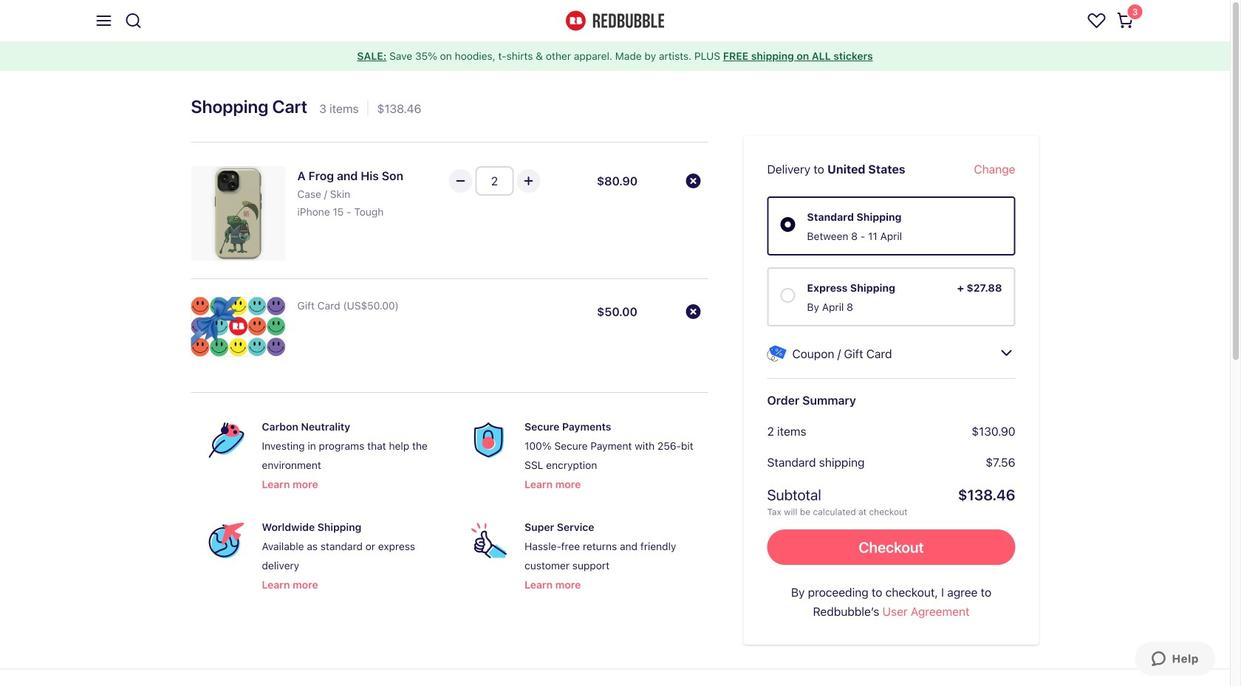Task type: locate. For each thing, give the bounding box(es) containing it.
line items in cart element
[[191, 149, 708, 392]]

None radio
[[781, 287, 796, 302]]

super service image
[[472, 523, 507, 559]]

worldwide shipping image
[[209, 523, 244, 559]]

none radio inside order summary element
[[781, 287, 796, 302]]

footer
[[0, 669, 1230, 687]]

None radio
[[781, 217, 796, 231]]



Task type: vqa. For each thing, say whether or not it's contained in the screenshot.
Carbon Neutrality icon
yes



Task type: describe. For each thing, give the bounding box(es) containing it.
trust signals element
[[191, 405, 708, 606]]

carbon neutrality image
[[209, 423, 244, 458]]

order summary element
[[744, 136, 1039, 645]]

secure payments image
[[472, 423, 507, 458]]

Quantity number field
[[476, 166, 514, 196]]

cost summary element
[[767, 422, 1016, 518]]

none radio inside order summary element
[[781, 217, 796, 231]]

a frog and his son image
[[191, 166, 286, 261]]



